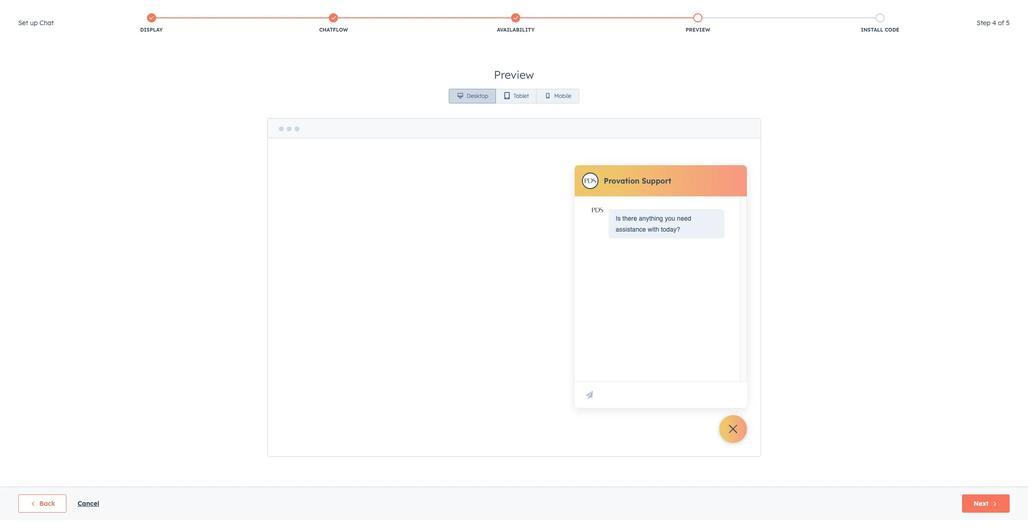 Task type: describe. For each thing, give the bounding box(es) containing it.
Search HubSpot search field
[[899, 19, 1012, 35]]

of
[[998, 19, 1004, 27]]

cancel button
[[78, 498, 99, 509]]

list containing display
[[60, 11, 971, 35]]

5
[[1006, 19, 1010, 27]]

preview inside 'list item'
[[686, 27, 710, 33]]

mobile
[[554, 93, 571, 99]]

next
[[974, 500, 989, 508]]

back
[[39, 500, 55, 508]]

set
[[18, 19, 28, 27]]

chat
[[40, 19, 54, 27]]

is
[[616, 215, 621, 222]]

agent says: is there anything you need assistance with today? element
[[616, 213, 717, 235]]

install
[[861, 27, 883, 33]]

desktop button
[[449, 89, 496, 103]]

4
[[992, 19, 996, 27]]

code
[[885, 27, 899, 33]]

anything
[[639, 215, 663, 222]]

search image
[[1009, 24, 1015, 30]]

next button
[[962, 495, 1010, 513]]

need
[[677, 215, 691, 222]]

1 menu item from the left
[[795, 0, 832, 15]]

support
[[642, 176, 671, 186]]

provation
[[604, 176, 639, 186]]

there
[[622, 215, 637, 222]]

preview list item
[[607, 11, 789, 35]]

up
[[30, 19, 38, 27]]

set up chat
[[18, 19, 54, 27]]

desktop
[[467, 93, 488, 99]]

0 horizontal spatial preview
[[494, 68, 534, 82]]



Task type: locate. For each thing, give the bounding box(es) containing it.
menu
[[795, 0, 1017, 15]]

availability completed list item
[[425, 11, 607, 35]]

display completed list item
[[60, 11, 242, 35]]

help button
[[871, 0, 887, 15]]

set up chat heading
[[18, 17, 54, 28]]

1 horizontal spatial preview
[[686, 27, 710, 33]]

3 menu item from the left
[[849, 0, 870, 15]]

provation support
[[604, 176, 671, 186]]

tablet button
[[496, 89, 537, 103]]

chatflow completed list item
[[242, 11, 425, 35]]

group containing desktop
[[449, 89, 579, 103]]

mobile button
[[536, 89, 579, 103]]

step 4 of 5
[[977, 19, 1010, 27]]

1 vertical spatial preview
[[494, 68, 534, 82]]

step
[[977, 19, 991, 27]]

group
[[449, 89, 579, 103]]

help image
[[875, 4, 883, 12]]

search button
[[1004, 19, 1020, 35]]

menu item
[[795, 0, 832, 15], [832, 0, 849, 15], [849, 0, 870, 15]]

you
[[665, 215, 675, 222]]

tablet
[[513, 93, 529, 99]]

cancel
[[78, 500, 99, 508]]

install code
[[861, 27, 899, 33]]

0 vertical spatial preview
[[686, 27, 710, 33]]

is there anything you need assistance with today?
[[616, 215, 691, 233]]

preview
[[686, 27, 710, 33], [494, 68, 534, 82]]

assistance
[[616, 226, 646, 233]]

chatflow
[[319, 27, 348, 33]]

list
[[60, 11, 971, 35]]

2 menu item from the left
[[832, 0, 849, 15]]

install code list item
[[789, 11, 971, 35]]

with
[[648, 226, 659, 233]]

today?
[[661, 226, 680, 233]]

back button
[[18, 495, 67, 513]]

display
[[140, 27, 163, 33]]

availability
[[497, 27, 535, 33]]



Task type: vqa. For each thing, say whether or not it's contained in the screenshot.
"Agent Says: Is There Anything You Need Assistance With Today?" element
yes



